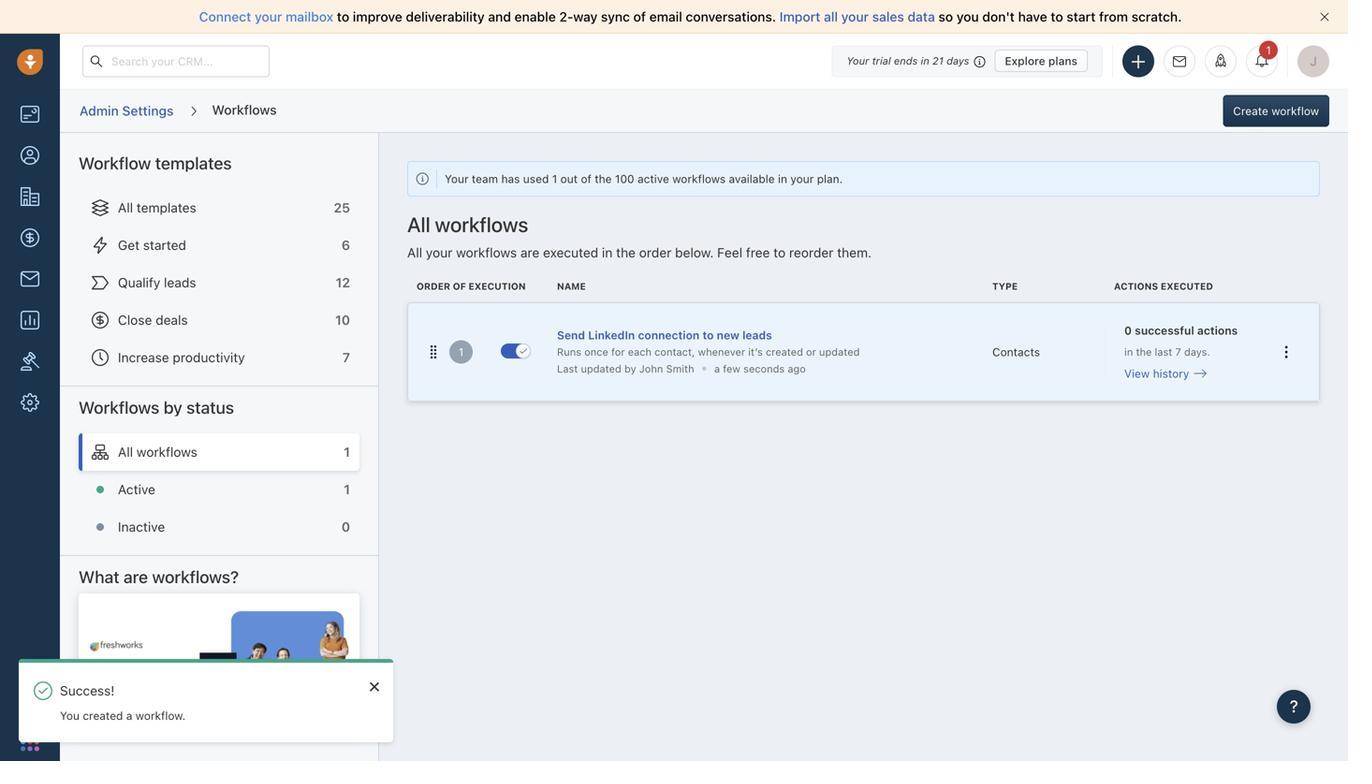 Task type: describe. For each thing, give the bounding box(es) containing it.
sync
[[601, 9, 630, 24]]

trial
[[873, 55, 892, 67]]

email
[[650, 9, 683, 24]]

10
[[335, 312, 350, 328]]

the inside all workflows all your workflows are executed in the order below. feel free to reorder them.
[[617, 245, 636, 260]]

0 horizontal spatial 7
[[343, 350, 350, 365]]

used
[[523, 172, 549, 185]]

your team has used 1 out of the 100 active workflows available in your plan.
[[445, 172, 843, 185]]

in inside 0 successful actions in the last 7 days.
[[1125, 346, 1134, 358]]

order of execution
[[417, 281, 526, 292]]

phone element
[[11, 681, 49, 719]]

1 vertical spatial created
[[83, 709, 123, 723]]

days.
[[1185, 346, 1211, 358]]

what's new image
[[1215, 54, 1228, 67]]

admin
[[80, 103, 119, 118]]

close deals
[[118, 312, 188, 328]]

import
[[780, 9, 821, 24]]

get
[[118, 237, 140, 253]]

workflow templates
[[79, 153, 232, 173]]

plan.
[[818, 172, 843, 185]]

phone image
[[21, 690, 39, 709]]

get started
[[118, 237, 186, 253]]

admin settings link
[[79, 96, 175, 126]]

data
[[908, 9, 936, 24]]

0 vertical spatial a
[[715, 363, 720, 375]]

workflow
[[79, 153, 151, 173]]

few
[[723, 363, 741, 375]]

the inside 0 successful actions in the last 7 days.
[[1137, 346, 1153, 358]]

way
[[574, 9, 598, 24]]

actions
[[1198, 324, 1239, 337]]

1 link
[[1247, 41, 1279, 77]]

0 for 0
[[342, 519, 350, 535]]

started
[[143, 237, 186, 253]]

out
[[561, 172, 578, 185]]

connect your mailbox to improve deliverability and enable 2-way sync of email conversations. import all your sales data so you don't have to start from scratch.
[[199, 9, 1183, 24]]

connect your mailbox link
[[199, 9, 337, 24]]

explore plans link
[[995, 50, 1089, 72]]

workflows for workflows
[[212, 102, 277, 117]]

ago
[[788, 363, 806, 375]]

increase
[[118, 350, 169, 365]]

workflows for workflows by status
[[79, 398, 159, 418]]

100
[[615, 172, 635, 185]]

from
[[1100, 9, 1129, 24]]

actions executed
[[1115, 281, 1214, 292]]

successful
[[1136, 324, 1195, 337]]

type
[[993, 281, 1018, 292]]

7 inside 0 successful actions in the last 7 days.
[[1176, 346, 1182, 358]]

for
[[612, 346, 625, 358]]

created inside send linkedin connection to new leads runs once for each contact, whenever it's created or updated
[[766, 346, 804, 358]]

reorder
[[790, 245, 834, 260]]

smith
[[667, 363, 695, 375]]

import all your sales data link
[[780, 9, 939, 24]]

new
[[717, 329, 740, 342]]

connect
[[199, 9, 251, 24]]

history
[[1154, 367, 1190, 380]]

all
[[824, 9, 838, 24]]

0 vertical spatial by
[[625, 363, 637, 375]]

improve
[[353, 9, 403, 24]]

2 vertical spatial workflows
[[456, 245, 517, 260]]

0 for 0 successful actions in the last 7 days.
[[1125, 324, 1133, 337]]

what
[[79, 567, 120, 587]]

1 vertical spatial are
[[124, 567, 148, 587]]

explore plans
[[1006, 54, 1078, 67]]

all for templates
[[118, 200, 133, 215]]

contact,
[[655, 346, 695, 358]]

your trial ends in 21 days
[[847, 55, 970, 67]]

days
[[947, 55, 970, 67]]

1 vertical spatial of
[[581, 172, 592, 185]]

all templates
[[118, 200, 197, 215]]

view history
[[1125, 367, 1190, 380]]

your inside all workflows all your workflows are executed in the order below. feel free to reorder them.
[[426, 245, 453, 260]]

them.
[[838, 245, 872, 260]]

0 horizontal spatial leads
[[164, 275, 196, 290]]

connection
[[638, 329, 700, 342]]

settings
[[122, 103, 174, 118]]

success!
[[60, 683, 115, 699]]

scratch.
[[1132, 9, 1183, 24]]

send
[[557, 329, 586, 342]]

active
[[118, 482, 155, 497]]

0 horizontal spatial by
[[164, 398, 182, 418]]

qualify
[[118, 275, 160, 290]]

order
[[640, 245, 672, 260]]

create workflow link
[[1224, 95, 1330, 127]]

6
[[342, 237, 350, 253]]

workflow.
[[136, 709, 186, 723]]

deals
[[156, 312, 188, 328]]

you
[[60, 709, 80, 723]]

your right all
[[842, 9, 869, 24]]

1 vertical spatial executed
[[1162, 281, 1214, 292]]

0 vertical spatial the
[[595, 172, 612, 185]]

last
[[557, 363, 578, 375]]



Task type: vqa. For each thing, say whether or not it's contained in the screenshot.
ONCE
yes



Task type: locate. For each thing, give the bounding box(es) containing it.
a left the workflow.
[[126, 709, 132, 723]]

1 vertical spatial your
[[445, 172, 469, 185]]

free
[[746, 245, 770, 260]]

created up ago
[[766, 346, 804, 358]]

whenever
[[698, 346, 746, 358]]

templates for workflow templates
[[155, 153, 232, 173]]

to inside send linkedin connection to new leads runs once for each contact, whenever it's created or updated
[[703, 329, 714, 342]]

you created a workflow.
[[60, 709, 186, 723]]

0 vertical spatial templates
[[155, 153, 232, 173]]

0 successful actions in the last 7 days.
[[1125, 324, 1239, 358]]

0 vertical spatial of
[[634, 9, 646, 24]]

0 horizontal spatial of
[[581, 172, 592, 185]]

don't
[[983, 9, 1015, 24]]

are right what
[[124, 567, 148, 587]]

active
[[638, 172, 670, 185]]

admin settings
[[80, 103, 174, 118]]

updated
[[820, 346, 860, 358], [581, 363, 622, 375]]

runs
[[557, 346, 582, 358]]

0 vertical spatial your
[[847, 55, 870, 67]]

1 horizontal spatial the
[[617, 245, 636, 260]]

of right sync
[[634, 9, 646, 24]]

0 horizontal spatial created
[[83, 709, 123, 723]]

0 vertical spatial 0
[[1125, 324, 1133, 337]]

2 vertical spatial the
[[1137, 346, 1153, 358]]

Search your CRM... text field
[[82, 45, 270, 77]]

conversations.
[[686, 9, 777, 24]]

send linkedin connection to new leads link
[[557, 327, 974, 344]]

0 horizontal spatial the
[[595, 172, 612, 185]]

below.
[[676, 245, 714, 260]]

linkedin
[[589, 329, 635, 342]]

leads up deals
[[164, 275, 196, 290]]

enable
[[515, 9, 556, 24]]

workflows down search your crm... text field
[[212, 102, 277, 117]]

last updated by john smith
[[557, 363, 695, 375]]

workflows by status
[[79, 398, 234, 418]]

a few seconds ago
[[715, 363, 806, 375]]

your for your team has used 1 out of the 100 active workflows available in your plan.
[[445, 172, 469, 185]]

of right out
[[581, 172, 592, 185]]

1 horizontal spatial 0
[[1125, 324, 1133, 337]]

to inside all workflows all your workflows are executed in the order below. feel free to reorder them.
[[774, 245, 786, 260]]

it's
[[749, 346, 763, 358]]

or
[[807, 346, 817, 358]]

the
[[595, 172, 612, 185], [617, 245, 636, 260], [1137, 346, 1153, 358]]

workflows right active
[[673, 172, 726, 185]]

7 down 10
[[343, 350, 350, 365]]

workflows
[[212, 102, 277, 117], [79, 398, 159, 418]]

to left the new
[[703, 329, 714, 342]]

to right free
[[774, 245, 786, 260]]

0 horizontal spatial 0
[[342, 519, 350, 535]]

in left order on the top of page
[[602, 245, 613, 260]]

your left team
[[445, 172, 469, 185]]

in inside all workflows all your workflows are executed in the order below. feel free to reorder them.
[[602, 245, 613, 260]]

1 horizontal spatial your
[[847, 55, 870, 67]]

1 vertical spatial leads
[[743, 329, 773, 342]]

1
[[1267, 44, 1272, 57], [552, 172, 558, 185], [459, 345, 464, 359], [344, 482, 350, 497]]

leads up it's
[[743, 329, 773, 342]]

are up execution
[[521, 245, 540, 260]]

created
[[766, 346, 804, 358], [83, 709, 123, 723]]

workflows down team
[[435, 212, 529, 237]]

a left the few
[[715, 363, 720, 375]]

your left trial on the right top of the page
[[847, 55, 870, 67]]

productivity
[[173, 350, 245, 365]]

7 right last
[[1176, 346, 1182, 358]]

has
[[502, 172, 520, 185]]

1 horizontal spatial a
[[715, 363, 720, 375]]

templates up started
[[137, 200, 197, 215]]

0 horizontal spatial executed
[[543, 245, 599, 260]]

start
[[1067, 9, 1096, 24]]

create workflow button
[[1224, 95, 1330, 127]]

name
[[557, 281, 586, 292]]

actions
[[1115, 281, 1159, 292]]

1 inside "link"
[[1267, 44, 1272, 57]]

close image
[[370, 682, 379, 693]]

contacts
[[993, 345, 1041, 359]]

updated right or
[[820, 346, 860, 358]]

executed up successful
[[1162, 281, 1214, 292]]

25
[[334, 200, 350, 215]]

0 vertical spatial updated
[[820, 346, 860, 358]]

0 vertical spatial are
[[521, 245, 540, 260]]

workflows down increase
[[79, 398, 159, 418]]

the left last
[[1137, 346, 1153, 358]]

your left plan.
[[791, 172, 814, 185]]

available
[[729, 172, 775, 185]]

seconds
[[744, 363, 785, 375]]

1 horizontal spatial workflows
[[212, 102, 277, 117]]

0 inside 0 successful actions in the last 7 days.
[[1125, 324, 1133, 337]]

updated inside send linkedin connection to new leads runs once for each contact, whenever it's created or updated
[[820, 346, 860, 358]]

leads inside send linkedin connection to new leads runs once for each contact, whenever it's created or updated
[[743, 329, 773, 342]]

tick image
[[520, 347, 527, 355]]

in right available
[[779, 172, 788, 185]]

2-
[[560, 9, 574, 24]]

1 vertical spatial updated
[[581, 363, 622, 375]]

0 vertical spatial executed
[[543, 245, 599, 260]]

each
[[628, 346, 652, 358]]

templates up all templates
[[155, 153, 232, 173]]

1 horizontal spatial created
[[766, 346, 804, 358]]

workflows up execution
[[456, 245, 517, 260]]

1 vertical spatial by
[[164, 398, 182, 418]]

0 horizontal spatial updated
[[581, 363, 622, 375]]

by
[[625, 363, 637, 375], [164, 398, 182, 418]]

1 horizontal spatial updated
[[820, 346, 860, 358]]

1 horizontal spatial by
[[625, 363, 637, 375]]

have
[[1019, 9, 1048, 24]]

all workflows all your workflows are executed in the order below. feel free to reorder them.
[[408, 212, 872, 260]]

are inside all workflows all your workflows are executed in the order below. feel free to reorder them.
[[521, 245, 540, 260]]

1 horizontal spatial executed
[[1162, 281, 1214, 292]]

1 horizontal spatial of
[[634, 9, 646, 24]]

explore
[[1006, 54, 1046, 67]]

view history link
[[1125, 365, 1208, 382]]

what are workflows?
[[79, 567, 239, 587]]

0 vertical spatial workflows
[[212, 102, 277, 117]]

in up view
[[1125, 346, 1134, 358]]

1 vertical spatial 0
[[342, 519, 350, 535]]

the left order on the top of page
[[617, 245, 636, 260]]

qualify leads
[[118, 275, 196, 290]]

1 horizontal spatial are
[[521, 245, 540, 260]]

close image
[[1321, 12, 1330, 22]]

in left '21'
[[921, 55, 930, 67]]

send linkedin connection to new leads runs once for each contact, whenever it's created or updated
[[557, 329, 860, 358]]

1 vertical spatial a
[[126, 709, 132, 723]]

created down success! at the bottom left of page
[[83, 709, 123, 723]]

your left mailbox
[[255, 9, 282, 24]]

1 vertical spatial templates
[[137, 200, 197, 215]]

to left "start"
[[1051, 9, 1064, 24]]

freshworks switcher image
[[21, 733, 39, 752]]

updated down once
[[581, 363, 622, 375]]

all for workflows
[[408, 212, 431, 237]]

1 horizontal spatial leads
[[743, 329, 773, 342]]

0 horizontal spatial are
[[124, 567, 148, 587]]

inactive
[[118, 519, 165, 535]]

execution
[[469, 281, 526, 292]]

templates for all templates
[[137, 200, 197, 215]]

you
[[957, 9, 980, 24]]

0 vertical spatial created
[[766, 346, 804, 358]]

executed up name
[[543, 245, 599, 260]]

your up order
[[426, 245, 453, 260]]

1 vertical spatial workflows
[[79, 398, 159, 418]]

1 vertical spatial the
[[617, 245, 636, 260]]

a
[[715, 363, 720, 375], [126, 709, 132, 723]]

2 horizontal spatial the
[[1137, 346, 1153, 358]]

0 vertical spatial leads
[[164, 275, 196, 290]]

properties image
[[21, 352, 39, 371]]

workflow
[[1272, 104, 1320, 118]]

john
[[640, 363, 664, 375]]

executed
[[543, 245, 599, 260], [1162, 281, 1214, 292]]

7
[[1176, 346, 1182, 358], [343, 350, 350, 365]]

0 horizontal spatial your
[[445, 172, 469, 185]]

by down each on the top
[[625, 363, 637, 375]]

the left 100 at top left
[[595, 172, 612, 185]]

once
[[585, 346, 609, 358]]

sales
[[873, 9, 905, 24]]

create
[[1234, 104, 1269, 118]]

move image
[[427, 346, 440, 359]]

to right mailbox
[[337, 9, 350, 24]]

of
[[453, 281, 466, 292]]

and
[[488, 9, 511, 24]]

by left status
[[164, 398, 182, 418]]

0 horizontal spatial a
[[126, 709, 132, 723]]

close
[[118, 312, 152, 328]]

plans
[[1049, 54, 1078, 67]]

increase productivity
[[118, 350, 245, 365]]

0
[[1125, 324, 1133, 337], [342, 519, 350, 535]]

your for your trial ends in 21 days
[[847, 55, 870, 67]]

view
[[1125, 367, 1151, 380]]

are
[[521, 245, 540, 260], [124, 567, 148, 587]]

mailbox
[[286, 9, 334, 24]]

0 vertical spatial workflows
[[673, 172, 726, 185]]

1 horizontal spatial 7
[[1176, 346, 1182, 358]]

create workflow
[[1234, 104, 1320, 118]]

executed inside all workflows all your workflows are executed in the order below. feel free to reorder them.
[[543, 245, 599, 260]]

1 vertical spatial workflows
[[435, 212, 529, 237]]

0 horizontal spatial workflows
[[79, 398, 159, 418]]

workflows
[[673, 172, 726, 185], [435, 212, 529, 237], [456, 245, 517, 260]]



